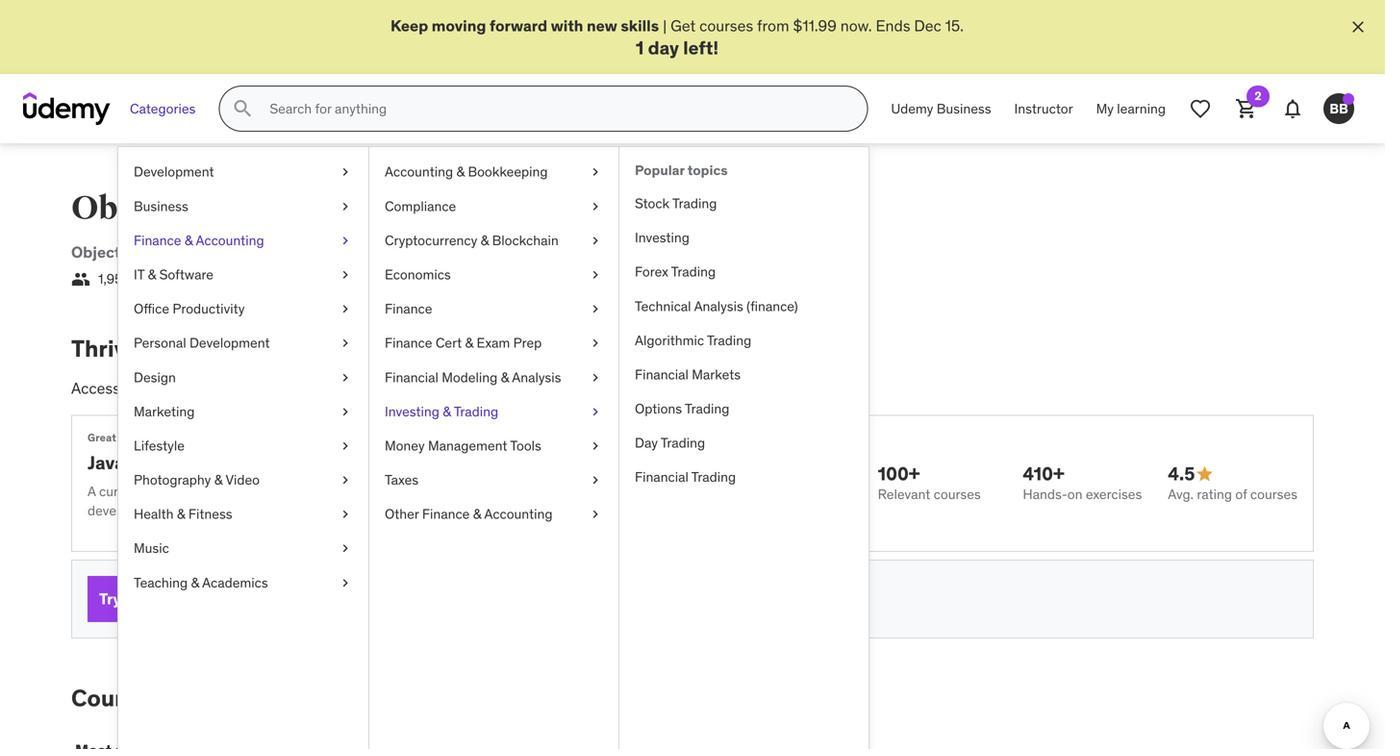 Task type: locate. For each thing, give the bounding box(es) containing it.
trading for financial
[[692, 469, 736, 486]]

development down office productivity link at the top left
[[189, 334, 270, 352]]

1 vertical spatial you
[[236, 684, 276, 713]]

1 horizontal spatial it
[[475, 243, 489, 262]]

& inside other finance & accounting link
[[473, 506, 481, 523]]

to left get
[[166, 684, 189, 713]]

xsmall image right roles
[[588, 368, 603, 387]]

xsmall image for other finance & accounting
[[588, 505, 603, 524]]

financial down day trading
[[635, 469, 689, 486]]

2 horizontal spatial accounting
[[484, 506, 553, 523]]

java
[[88, 451, 125, 474]]

great for java developers a curated collection of courses and hands-on practice exercises to help you advance as a java developer.
[[88, 431, 647, 519]]

1 horizontal spatial a
[[578, 379, 586, 398]]

accounting up compliance
[[385, 163, 453, 181]]

collection
[[136, 379, 203, 398], [148, 483, 207, 500]]

xsmall image down hands-
[[338, 505, 353, 524]]

0 horizontal spatial a
[[124, 379, 132, 398]]

you
[[518, 483, 539, 500], [236, 684, 276, 713]]

financial inside "link"
[[385, 369, 439, 386]]

access
[[71, 379, 120, 398]]

1 vertical spatial collection
[[148, 483, 207, 500]]

xsmall image inside health & fitness link
[[338, 505, 353, 524]]

software down compliance link
[[505, 243, 573, 262]]

0 horizontal spatial accounting
[[196, 232, 264, 249]]

trading for algorithmic
[[707, 332, 752, 349]]

1 horizontal spatial exercises
[[1086, 486, 1142, 503]]

finance inside 'link'
[[385, 300, 432, 318]]

xsmall image up starting
[[338, 539, 353, 558]]

courses left and
[[225, 483, 272, 500]]

1 vertical spatial plan
[[192, 589, 225, 609]]

& inside teaching & academics link
[[191, 574, 199, 591]]

options
[[635, 400, 682, 418]]

a left design
[[124, 379, 132, 398]]

personal up "options"
[[590, 379, 650, 398]]

development inside development link
[[134, 163, 214, 181]]

collection up marketing
[[136, 379, 203, 398]]

stock trading link
[[620, 187, 869, 221]]

1 vertical spatial courses
[[71, 684, 161, 713]]

plan inside 'try personal plan for free' link
[[192, 589, 225, 609]]

it up 'office'
[[134, 266, 145, 283]]

cryptocurrency & blockchain link
[[369, 224, 619, 258]]

programming for relates
[[192, 243, 293, 262]]

programming
[[327, 189, 544, 229], [192, 243, 293, 262]]

xsmall image inside development link
[[338, 163, 353, 182]]

it & software link down compliance link
[[467, 243, 573, 262]]

object up 1,958,817
[[71, 189, 175, 229]]

xsmall image inside finance & accounting "link"
[[338, 231, 353, 250]]

to right relates
[[350, 243, 366, 262]]

0 vertical spatial object
[[71, 189, 175, 229]]

you right help
[[518, 483, 539, 500]]

money management tools
[[385, 437, 541, 455]]

try personal plan for free link
[[88, 576, 293, 622]]

0 vertical spatial you
[[518, 483, 539, 500]]

of inside great for java developers a curated collection of courses and hands-on practice exercises to help you advance as a java developer.
[[210, 483, 222, 500]]

0 horizontal spatial exercises
[[414, 483, 470, 500]]

xsmall image inside 'taxes' link
[[588, 471, 603, 490]]

developers
[[129, 451, 227, 474]]

xsmall image left popular
[[588, 163, 603, 182]]

xsmall image left "options"
[[588, 402, 603, 421]]

analysis down forex trading link
[[694, 298, 743, 315]]

financial
[[635, 366, 689, 383], [385, 369, 439, 386], [635, 469, 689, 486]]

try
[[99, 589, 121, 609]]

xsmall image down as
[[588, 505, 603, 524]]

productivity
[[173, 300, 245, 318]]

xsmall image for design
[[338, 368, 353, 387]]

1 vertical spatial with
[[545, 379, 574, 398]]

taxes link
[[369, 463, 619, 497]]

& inside accounting & bookkeeping link
[[456, 163, 465, 181]]

investing
[[635, 229, 690, 246], [385, 403, 440, 420]]

to
[[350, 243, 366, 262], [473, 483, 486, 500], [166, 684, 189, 713]]

xsmall image
[[338, 197, 353, 216], [338, 231, 353, 250], [338, 265, 353, 284], [588, 265, 603, 284], [338, 300, 353, 319], [588, 300, 603, 319], [338, 334, 353, 353], [338, 437, 353, 456], [588, 437, 603, 456], [588, 471, 603, 490]]

1 vertical spatial programming
[[192, 243, 293, 262]]

collection inside great for java developers a curated collection of courses and hands-on practice exercises to help you advance as a java developer.
[[148, 483, 207, 500]]

xsmall image inside finance cert & exam prep link
[[588, 334, 603, 353]]

xsmall image inside business link
[[338, 197, 353, 216]]

a right as
[[613, 483, 620, 500]]

oriented for object oriented programming courses
[[181, 189, 321, 229]]

0 vertical spatial development link
[[118, 155, 368, 189]]

for right great
[[119, 431, 134, 445]]

2 vertical spatial development
[[189, 334, 270, 352]]

it left blockchain
[[475, 243, 489, 262]]

1 horizontal spatial on
[[1068, 486, 1083, 503]]

xsmall image inside other finance & accounting link
[[588, 505, 603, 524]]

programming down business link
[[192, 243, 293, 262]]

xsmall image inside music link
[[338, 539, 353, 558]]

trading down subscription.
[[685, 400, 730, 418]]

1 vertical spatial analysis
[[512, 369, 561, 386]]

finance
[[134, 232, 181, 249], [385, 300, 432, 318], [385, 334, 432, 352], [422, 506, 470, 523]]

financial up investing & trading
[[385, 369, 439, 386]]

trading down the demand at the bottom of the page
[[454, 403, 498, 420]]

xsmall image inside lifestyle link
[[338, 437, 353, 456]]

you right get
[[236, 684, 276, 713]]

xsmall image left practice
[[338, 471, 353, 490]]

development down categories dropdown button
[[134, 163, 214, 181]]

accounting down business link
[[196, 232, 264, 249]]

&
[[456, 163, 465, 181], [185, 232, 193, 249], [481, 232, 489, 249], [492, 243, 502, 262], [148, 266, 156, 283], [465, 334, 473, 352], [501, 369, 509, 386], [443, 403, 451, 420], [214, 471, 223, 489], [177, 506, 185, 523], [473, 506, 481, 523], [191, 574, 199, 591]]

for left free on the bottom left of page
[[228, 589, 249, 609]]

development
[[134, 163, 214, 181], [369, 243, 467, 262], [189, 334, 270, 352]]

accounting
[[385, 163, 453, 181], [196, 232, 264, 249], [484, 506, 553, 523]]

financial modeling & analysis
[[385, 369, 561, 386]]

xsmall image for cryptocurrency & blockchain
[[588, 231, 603, 250]]

curated inside great for java developers a curated collection of courses and hands-on practice exercises to help you advance as a java developer.
[[99, 483, 145, 500]]

1 vertical spatial development
[[369, 243, 467, 262]]

2
[[1255, 89, 1262, 104]]

1 vertical spatial accounting
[[196, 232, 264, 249]]

investing down stock
[[635, 229, 690, 246]]

2 vertical spatial personal
[[125, 589, 189, 609]]

2 horizontal spatial for
[[406, 379, 425, 398]]

analysis
[[694, 298, 743, 315], [512, 369, 561, 386]]

my learning
[[1096, 100, 1166, 117]]

teaching & academics link
[[118, 566, 368, 600]]

0 horizontal spatial plan
[[192, 589, 225, 609]]

oriented up finance & accounting
[[181, 189, 321, 229]]

starting at $16.58 per month after trial. cancel anytime.
[[309, 590, 642, 608]]

xsmall image for development
[[338, 163, 353, 182]]

oriented up 1,958,817 learners
[[124, 243, 189, 262]]

object for object oriented programming relates to development it & software
[[71, 243, 121, 262]]

financial markets link
[[620, 358, 869, 392]]

development up economics
[[369, 243, 467, 262]]

1 vertical spatial curated
[[99, 483, 145, 500]]

for
[[406, 379, 425, 398], [119, 431, 134, 445], [228, 589, 249, 609]]

design link
[[118, 361, 368, 395]]

cert
[[436, 334, 462, 352]]

1 vertical spatial investing
[[385, 403, 440, 420]]

close image
[[1349, 17, 1368, 37]]

trading down topics
[[672, 195, 717, 212]]

0 horizontal spatial for
[[119, 431, 134, 445]]

it & software link up productivity
[[118, 258, 368, 292]]

0 vertical spatial for
[[406, 379, 425, 398]]

software up office productivity
[[159, 266, 214, 283]]

try personal plan for free
[[99, 589, 282, 609]]

udemy business
[[891, 100, 991, 117]]

notifications image
[[1281, 97, 1304, 120]]

other finance & accounting
[[385, 506, 553, 523]]

a right roles
[[578, 379, 586, 398]]

xsmall image inside finance 'link'
[[588, 300, 603, 319]]

xsmall image left at
[[338, 574, 353, 593]]

office productivity link
[[118, 292, 368, 326]]

0 vertical spatial investing
[[635, 229, 690, 246]]

1 horizontal spatial programming
[[327, 189, 544, 229]]

xsmall image inside compliance link
[[588, 197, 603, 216]]

rating
[[1197, 486, 1232, 503]]

finance up it & software
[[134, 232, 181, 249]]

top-
[[223, 379, 253, 398]]

0 horizontal spatial analysis
[[512, 369, 561, 386]]

wishlist image
[[1189, 97, 1212, 120]]

investing for investing
[[635, 229, 690, 246]]

to left help
[[473, 483, 486, 500]]

1 horizontal spatial analysis
[[694, 298, 743, 315]]

xsmall image for it & software
[[338, 265, 353, 284]]

1 horizontal spatial investing
[[635, 229, 690, 246]]

development link up economics
[[369, 243, 467, 262]]

& inside the cryptocurrency & blockchain link
[[481, 232, 489, 249]]

2 horizontal spatial a
[[613, 483, 620, 500]]

compliance
[[385, 197, 456, 215]]

& inside health & fitness link
[[177, 506, 185, 523]]

xsmall image up great for java developers a curated collection of courses and hands-on practice exercises to help you advance as a java developer. at the left bottom
[[338, 402, 353, 421]]

1 object from the top
[[71, 189, 175, 229]]

xsmall image for finance
[[588, 300, 603, 319]]

0 vertical spatial business
[[937, 100, 991, 117]]

bb link
[[1316, 86, 1362, 132]]

0 horizontal spatial curated
[[99, 483, 145, 500]]

$11.99
[[793, 16, 837, 36]]

music link
[[118, 532, 368, 566]]

courses right relevant
[[934, 486, 981, 503]]

courses inside great for java developers a curated collection of courses and hands-on practice exercises to help you advance as a java developer.
[[225, 483, 272, 500]]

curated up the developer.
[[99, 483, 145, 500]]

1 vertical spatial oriented
[[124, 243, 189, 262]]

xsmall image inside "marketing" link
[[338, 402, 353, 421]]

2 vertical spatial for
[[228, 589, 249, 609]]

0 vertical spatial software
[[505, 243, 573, 262]]

analysis down prep
[[512, 369, 561, 386]]

starting
[[309, 590, 357, 608]]

2 horizontal spatial to
[[473, 483, 486, 500]]

thrive in your career
[[71, 334, 293, 363]]

accounting & bookkeeping link
[[369, 155, 619, 189]]

java developers link
[[88, 451, 227, 474]]

0 vertical spatial courses
[[550, 189, 675, 229]]

accounting down help
[[484, 506, 553, 523]]

xsmall image for compliance
[[588, 197, 603, 216]]

curated left in-
[[350, 379, 403, 398]]

trading down options trading
[[661, 434, 705, 452]]

xsmall image inside money management tools link
[[588, 437, 603, 456]]

2 object from the top
[[71, 243, 121, 262]]

0 vertical spatial to
[[350, 243, 366, 262]]

accounting & bookkeeping
[[385, 163, 548, 181]]

xsmall image for photography & video
[[338, 471, 353, 490]]

economics link
[[369, 258, 619, 292]]

collection up health & fitness
[[148, 483, 207, 500]]

of right rating
[[1236, 486, 1247, 503]]

a
[[88, 483, 96, 500]]

1 vertical spatial to
[[473, 483, 486, 500]]

410+
[[1023, 462, 1065, 485]]

options trading
[[635, 400, 730, 418]]

0 horizontal spatial to
[[166, 684, 189, 713]]

investing down access a collection of top-rated courses curated for in-demand roles with a personal plan subscription.
[[385, 403, 440, 420]]

0 horizontal spatial on
[[344, 483, 359, 500]]

programming up cryptocurrency
[[327, 189, 544, 229]]

with inside thrive in your career element
[[545, 379, 574, 398]]

xsmall image for finance & accounting
[[338, 231, 353, 250]]

free
[[252, 589, 282, 609]]

1 horizontal spatial you
[[518, 483, 539, 500]]

finance inside "link"
[[134, 232, 181, 249]]

for left in-
[[406, 379, 425, 398]]

1 horizontal spatial it & software link
[[467, 243, 573, 262]]

it
[[475, 243, 489, 262], [134, 266, 145, 283]]

xsmall image right prep
[[588, 334, 603, 353]]

udemy business link
[[880, 86, 1003, 132]]

& inside finance cert & exam prep link
[[465, 334, 473, 352]]

finance left the cert
[[385, 334, 432, 352]]

software
[[505, 243, 573, 262], [159, 266, 214, 283]]

business right udemy at the top right
[[937, 100, 991, 117]]

exam
[[477, 334, 510, 352]]

xsmall image
[[338, 163, 353, 182], [588, 163, 603, 182], [588, 197, 603, 216], [588, 231, 603, 250], [588, 334, 603, 353], [338, 368, 353, 387], [588, 368, 603, 387], [338, 402, 353, 421], [588, 402, 603, 421], [338, 471, 353, 490], [338, 505, 353, 524], [588, 505, 603, 524], [338, 539, 353, 558], [338, 574, 353, 593]]

xsmall image inside financial modeling & analysis "link"
[[588, 368, 603, 387]]

a inside great for java developers a curated collection of courses and hands-on practice exercises to help you advance as a java developer.
[[613, 483, 620, 500]]

xsmall image for financial modeling & analysis
[[588, 368, 603, 387]]

per
[[420, 590, 440, 608]]

xsmall image inside office productivity link
[[338, 300, 353, 319]]

office
[[134, 300, 169, 318]]

0 vertical spatial accounting
[[385, 163, 453, 181]]

xsmall image right rated
[[338, 368, 353, 387]]

business up finance & accounting
[[134, 197, 188, 215]]

1,958,817
[[98, 270, 155, 288]]

4.5
[[1168, 462, 1195, 485]]

development inside personal development link
[[189, 334, 270, 352]]

xsmall image up object oriented programming courses
[[338, 163, 353, 182]]

1 horizontal spatial for
[[228, 589, 249, 609]]

1 vertical spatial for
[[119, 431, 134, 445]]

keep moving forward with new skills | get courses from $11.99 now. ends dec 15. 1 day left!
[[391, 16, 964, 59]]

finance for finance cert & exam prep
[[385, 334, 432, 352]]

xsmall image inside personal development link
[[338, 334, 353, 353]]

personal up design
[[134, 334, 186, 352]]

get
[[194, 684, 231, 713]]

xsmall image inside economics link
[[588, 265, 603, 284]]

exercises inside great for java developers a curated collection of courses and hands-on practice exercises to help you advance as a java developer.
[[414, 483, 470, 500]]

object for object oriented programming courses
[[71, 189, 175, 229]]

categories button
[[118, 86, 207, 132]]

trading down day trading link
[[692, 469, 736, 486]]

xsmall image right blockchain
[[588, 231, 603, 250]]

0 horizontal spatial programming
[[192, 243, 293, 262]]

economics
[[385, 266, 451, 283]]

xsmall image inside teaching & academics link
[[338, 574, 353, 593]]

1 horizontal spatial curated
[[350, 379, 403, 398]]

of
[[206, 379, 220, 398], [210, 483, 222, 500], [1236, 486, 1247, 503]]

personal right the 'try'
[[125, 589, 189, 609]]

0 horizontal spatial you
[[236, 684, 276, 713]]

investing for investing & trading
[[385, 403, 440, 420]]

0 horizontal spatial investing
[[385, 403, 440, 420]]

1 horizontal spatial software
[[505, 243, 573, 262]]

& inside it & software link
[[148, 266, 156, 283]]

xsmall image inside investing & trading link
[[588, 402, 603, 421]]

trading down technical analysis (finance)
[[707, 332, 752, 349]]

exercises left avg. in the right of the page
[[1086, 486, 1142, 503]]

courses up left!
[[699, 16, 753, 36]]

0 vertical spatial with
[[551, 16, 583, 36]]

0 vertical spatial plan
[[653, 379, 684, 398]]

courses inside keep moving forward with new skills | get courses from $11.99 now. ends dec 15. 1 day left!
[[699, 16, 753, 36]]

1 vertical spatial object
[[71, 243, 121, 262]]

personal
[[134, 334, 186, 352], [590, 379, 650, 398], [125, 589, 189, 609]]

with right roles
[[545, 379, 574, 398]]

with left new
[[551, 16, 583, 36]]

day
[[648, 36, 679, 59]]

my
[[1096, 100, 1114, 117]]

xsmall image inside the cryptocurrency & blockchain link
[[588, 231, 603, 250]]

xsmall image for finance cert & exam prep
[[588, 334, 603, 353]]

0 horizontal spatial business
[[134, 197, 188, 215]]

trading up technical analysis (finance)
[[671, 263, 716, 281]]

0 horizontal spatial courses
[[71, 684, 161, 713]]

0 vertical spatial development
[[134, 163, 214, 181]]

1 vertical spatial software
[[159, 266, 214, 283]]

0 horizontal spatial it
[[134, 266, 145, 283]]

personal development link
[[118, 326, 368, 361]]

1 horizontal spatial courses
[[550, 189, 675, 229]]

on
[[344, 483, 359, 500], [1068, 486, 1083, 503]]

1 horizontal spatial to
[[350, 243, 366, 262]]

your
[[170, 334, 218, 363]]

marketing
[[134, 403, 195, 420]]

0 vertical spatial personal
[[134, 334, 186, 352]]

0 vertical spatial programming
[[327, 189, 544, 229]]

submit search image
[[231, 97, 254, 120]]

of up fitness
[[210, 483, 222, 500]]

design
[[134, 369, 176, 386]]

money management tools link
[[369, 429, 619, 463]]

anytime.
[[591, 590, 642, 608]]

exercises up other finance & accounting
[[414, 483, 470, 500]]

you inside great for java developers a curated collection of courses and hands-on practice exercises to help you advance as a java developer.
[[518, 483, 539, 500]]

courses right rated
[[292, 379, 346, 398]]

xsmall image inside accounting & bookkeeping link
[[588, 163, 603, 182]]

advance
[[543, 483, 593, 500]]

financial up "options"
[[635, 366, 689, 383]]

xsmall image left stock
[[588, 197, 603, 216]]

investing inside "element"
[[635, 229, 690, 246]]

management
[[428, 437, 507, 455]]

thrive in your career element
[[71, 334, 1314, 639]]

xsmall image for lifestyle
[[338, 437, 353, 456]]

small image
[[71, 270, 90, 289]]

& inside financial modeling & analysis "link"
[[501, 369, 509, 386]]

finance down economics
[[385, 300, 432, 318]]

2 vertical spatial to
[[166, 684, 189, 713]]

xsmall image inside photography & video link
[[338, 471, 353, 490]]

0 vertical spatial analysis
[[694, 298, 743, 315]]

xsmall image for health & fitness
[[338, 505, 353, 524]]

and
[[276, 483, 298, 500]]

development link down submit search image
[[118, 155, 368, 189]]

forward
[[490, 16, 547, 36]]

2 vertical spatial accounting
[[484, 506, 553, 523]]

object up small icon
[[71, 243, 121, 262]]

0 vertical spatial oriented
[[181, 189, 321, 229]]

xsmall image inside "design" link
[[338, 368, 353, 387]]

udemy
[[891, 100, 934, 117]]

prep
[[513, 334, 542, 352]]



Task type: vqa. For each thing, say whether or not it's contained in the screenshot.
'support'
no



Task type: describe. For each thing, give the bounding box(es) containing it.
markets
[[692, 366, 741, 383]]

xsmall image for investing & trading
[[588, 402, 603, 421]]

rated
[[253, 379, 289, 398]]

oriented for object oriented programming relates to development it & software
[[124, 243, 189, 262]]

finance for finance & accounting
[[134, 232, 181, 249]]

1,958,817 learners
[[98, 270, 207, 288]]

100+ relevant courses
[[878, 462, 981, 503]]

cryptocurrency
[[385, 232, 477, 249]]

get
[[671, 16, 696, 36]]

popular topics
[[635, 162, 728, 179]]

analysis inside financial modeling & analysis "link"
[[512, 369, 561, 386]]

trading for stock
[[672, 195, 717, 212]]

practice
[[362, 483, 411, 500]]

left!
[[683, 36, 719, 59]]

courses to get you started
[[71, 684, 361, 713]]

finance & accounting link
[[118, 224, 368, 258]]

popular
[[635, 162, 685, 179]]

financial trading link
[[620, 461, 869, 495]]

& inside investing & trading link
[[443, 403, 451, 420]]

technical analysis (finance)
[[635, 298, 798, 315]]

1 horizontal spatial plan
[[653, 379, 684, 398]]

udemy image
[[23, 93, 111, 125]]

xsmall image for personal development
[[338, 334, 353, 353]]

1 vertical spatial development link
[[369, 243, 467, 262]]

& inside finance & accounting "link"
[[185, 232, 193, 249]]

|
[[663, 16, 667, 36]]

stock
[[635, 195, 670, 212]]

music
[[134, 540, 169, 557]]

1 vertical spatial personal
[[590, 379, 650, 398]]

financial for financial markets
[[635, 366, 689, 383]]

new
[[587, 16, 617, 36]]

health & fitness link
[[118, 497, 368, 532]]

investing & trading link
[[369, 395, 619, 429]]

finance for finance
[[385, 300, 432, 318]]

financial trading
[[635, 469, 736, 486]]

in
[[144, 334, 165, 363]]

photography & video
[[134, 471, 260, 489]]

0 horizontal spatial software
[[159, 266, 214, 283]]

cancel
[[546, 590, 587, 608]]

1
[[636, 36, 644, 59]]

(finance)
[[747, 298, 798, 315]]

month
[[443, 590, 482, 608]]

cryptocurrency & blockchain
[[385, 232, 559, 249]]

1 horizontal spatial business
[[937, 100, 991, 117]]

object oriented programming courses
[[71, 189, 675, 229]]

1 vertical spatial business
[[134, 197, 188, 215]]

0 horizontal spatial it & software link
[[118, 258, 368, 292]]

as
[[596, 483, 610, 500]]

marketing link
[[118, 395, 368, 429]]

business link
[[118, 189, 368, 224]]

1 vertical spatial it
[[134, 266, 145, 283]]

health
[[134, 506, 174, 523]]

xsmall image for office productivity
[[338, 300, 353, 319]]

finance link
[[369, 292, 619, 326]]

xsmall image for music
[[338, 539, 353, 558]]

forex
[[635, 263, 668, 281]]

0 vertical spatial it
[[475, 243, 489, 262]]

lifestyle
[[134, 437, 185, 455]]

xsmall image for money management tools
[[588, 437, 603, 456]]

analysis inside technical analysis (finance) link
[[694, 298, 743, 315]]

hands-
[[301, 483, 344, 500]]

in-
[[429, 379, 448, 398]]

with inside keep moving forward with new skills | get courses from $11.99 now. ends dec 15. 1 day left!
[[551, 16, 583, 36]]

personal inside personal development link
[[134, 334, 186, 352]]

demand
[[448, 379, 504, 398]]

0 vertical spatial collection
[[136, 379, 203, 398]]

financial for financial trading
[[635, 469, 689, 486]]

financial modeling & analysis link
[[369, 361, 619, 395]]

finance right other
[[422, 506, 470, 523]]

taxes
[[385, 471, 419, 489]]

xsmall image for business
[[338, 197, 353, 216]]

accounting inside "link"
[[196, 232, 264, 249]]

for inside great for java developers a curated collection of courses and hands-on practice exercises to help you advance as a java developer.
[[119, 431, 134, 445]]

started
[[281, 684, 361, 713]]

shopping cart with 2 items image
[[1235, 97, 1258, 120]]

xsmall image for taxes
[[588, 471, 603, 490]]

avg.
[[1168, 486, 1194, 503]]

1 horizontal spatial accounting
[[385, 163, 453, 181]]

0 vertical spatial curated
[[350, 379, 403, 398]]

thrive
[[71, 334, 139, 363]]

trading for forex
[[671, 263, 716, 281]]

programming for courses
[[327, 189, 544, 229]]

instructor link
[[1003, 86, 1085, 132]]

you have alerts image
[[1343, 94, 1355, 105]]

my learning link
[[1085, 86, 1178, 132]]

photography
[[134, 471, 211, 489]]

courses inside 100+ relevant courses
[[934, 486, 981, 503]]

categories
[[130, 100, 196, 117]]

after
[[485, 590, 513, 608]]

algorithmic trading
[[635, 332, 752, 349]]

exercises inside 410+ hands-on exercises
[[1086, 486, 1142, 503]]

dec
[[914, 16, 942, 36]]

100+
[[878, 462, 920, 485]]

instructor
[[1014, 100, 1073, 117]]

at
[[360, 590, 372, 608]]

bookkeeping
[[468, 163, 548, 181]]

courses right rating
[[1251, 486, 1298, 503]]

learning
[[1117, 100, 1166, 117]]

on inside 410+ hands-on exercises
[[1068, 486, 1083, 503]]

& inside photography & video link
[[214, 471, 223, 489]]

skills
[[621, 16, 659, 36]]

Search for anything text field
[[266, 93, 844, 125]]

ends
[[876, 16, 911, 36]]

teaching
[[134, 574, 188, 591]]

algorithmic
[[635, 332, 704, 349]]

object oriented programming relates to development it & software
[[71, 243, 573, 262]]

15.
[[945, 16, 964, 36]]

on inside great for java developers a curated collection of courses and hands-on practice exercises to help you advance as a java developer.
[[344, 483, 359, 500]]

subscription.
[[688, 379, 776, 398]]

career
[[223, 334, 293, 363]]

lifestyle link
[[118, 429, 368, 463]]

trading for options
[[685, 400, 730, 418]]

hands-
[[1023, 486, 1068, 503]]

xsmall image for accounting & bookkeeping
[[588, 163, 603, 182]]

forex trading link
[[620, 255, 869, 289]]

modeling
[[442, 369, 498, 386]]

personal inside 'try personal plan for free' link
[[125, 589, 189, 609]]

forex trading
[[635, 263, 716, 281]]

finance & accounting
[[134, 232, 264, 249]]

financial for financial modeling & analysis
[[385, 369, 439, 386]]

to inside great for java developers a curated collection of courses and hands-on practice exercises to help you advance as a java developer.
[[473, 483, 486, 500]]

of left top-
[[206, 379, 220, 398]]

personal development
[[134, 334, 270, 352]]

video
[[226, 471, 260, 489]]

small image
[[1195, 465, 1214, 484]]

trading for day
[[661, 434, 705, 452]]

xsmall image for economics
[[588, 265, 603, 284]]

xsmall image for teaching & academics
[[338, 574, 353, 593]]

investing & trading element
[[619, 147, 869, 749]]

learners
[[158, 270, 207, 288]]

avg. rating of courses
[[1168, 486, 1298, 503]]

trial.
[[516, 590, 543, 608]]

compliance link
[[369, 189, 619, 224]]

xsmall image for marketing
[[338, 402, 353, 421]]



